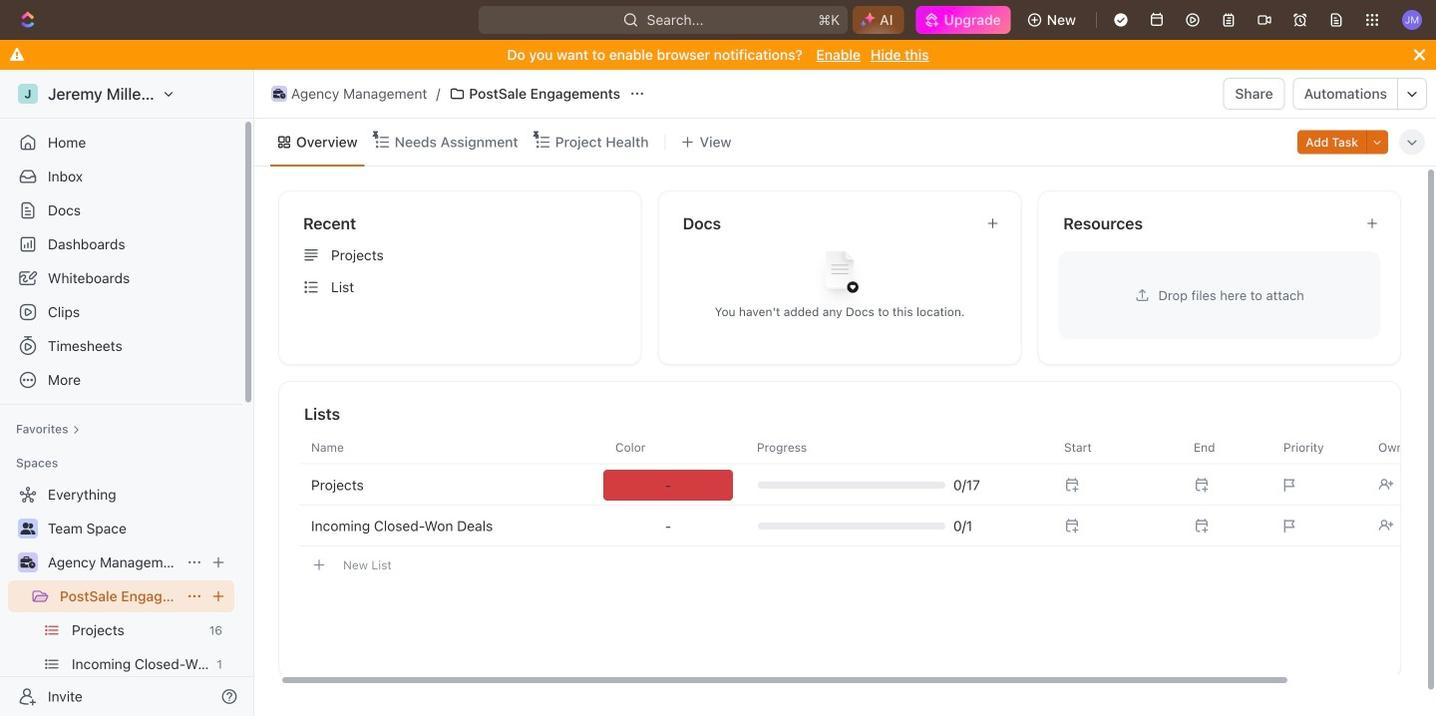 Task type: vqa. For each thing, say whether or not it's contained in the screenshot.
Sidebar navigation
yes



Task type: locate. For each thing, give the bounding box(es) containing it.
no most used docs image
[[800, 236, 880, 316]]

business time image
[[273, 89, 286, 99]]

tree
[[8, 479, 234, 716]]

jeremy miller's workspace, , element
[[18, 84, 38, 104]]

dropdown menu image
[[604, 470, 733, 501]]



Task type: describe. For each thing, give the bounding box(es) containing it.
user group image
[[20, 523, 35, 535]]

business time image
[[20, 557, 35, 569]]

dropdown menu image
[[665, 518, 672, 534]]

tree inside sidebar navigation
[[8, 479, 234, 716]]

sidebar navigation
[[0, 70, 258, 716]]



